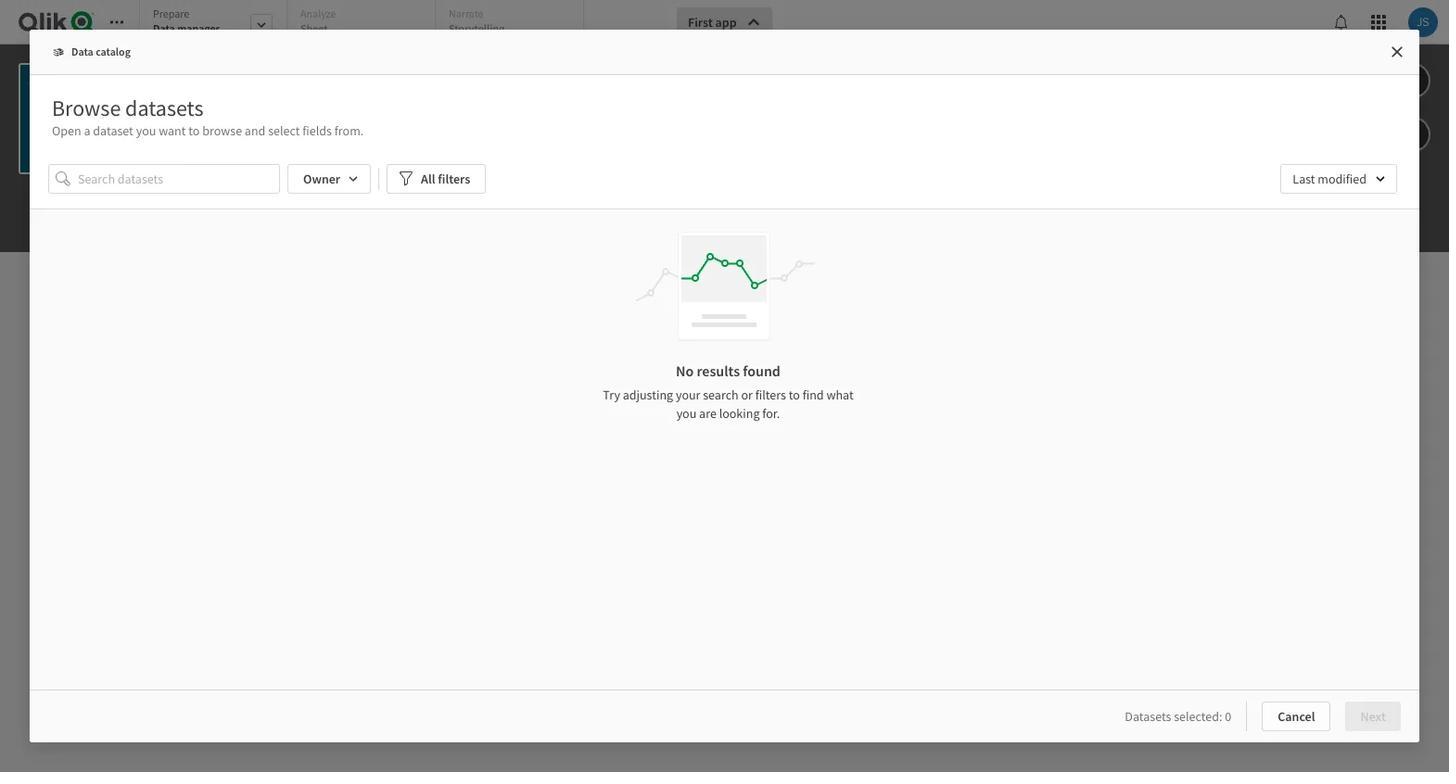 Task type: locate. For each thing, give the bounding box(es) containing it.
to right 'data' at right
[[780, 330, 799, 359]]

your
[[804, 330, 846, 359], [676, 387, 701, 404]]

0 horizontal spatial first
[[217, 63, 242, 80]]

1 horizontal spatial app
[[716, 14, 737, 31]]

prepare
[[153, 6, 190, 20]]

application containing browse datasets
[[0, 0, 1450, 773]]

no results found try adjusting your search or filters to find what you are looking for.
[[603, 362, 854, 422]]

found
[[743, 362, 781, 381]]

browse datasets open a dataset you want to browse and select fields from.
[[52, 94, 364, 139]]

no
[[676, 362, 694, 381]]

first app
[[688, 14, 737, 31], [217, 63, 266, 80]]

fields
[[303, 122, 332, 139]]

0 horizontal spatial you
[[136, 122, 156, 139]]

app
[[716, 14, 737, 31], [244, 63, 266, 80]]

0 horizontal spatial first app
[[217, 63, 266, 80]]

you inside browse datasets open a dataset you want to browse and select fields from.
[[136, 122, 156, 139]]

to inside the no results found try adjusting your search or filters to find what you are looking for.
[[789, 387, 800, 404]]

your left app.
[[804, 330, 846, 359]]

to right want
[[189, 122, 200, 139]]

cancel
[[1279, 709, 1316, 725]]

want
[[159, 122, 186, 139]]

adjusting
[[623, 387, 674, 404]]

from.
[[335, 122, 364, 139]]

1 vertical spatial you
[[677, 406, 697, 422]]

1 horizontal spatial first app
[[688, 14, 737, 31]]

filters right all
[[438, 171, 471, 188]]

0 vertical spatial first
[[688, 14, 713, 31]]

last
[[1293, 171, 1316, 188]]

1 horizontal spatial your
[[804, 330, 846, 359]]

0 vertical spatial to
[[189, 122, 200, 139]]

prepare data manager
[[153, 6, 220, 35]]

first
[[688, 14, 713, 31], [217, 63, 242, 80]]

you left want
[[136, 122, 156, 139]]

filters inside dropdown button
[[438, 171, 471, 188]]

data
[[734, 330, 776, 359]]

all filters button
[[387, 165, 486, 194]]

first app inside button
[[688, 14, 737, 31]]

for.
[[763, 406, 780, 422]]

app options image
[[1404, 123, 1421, 146]]

0 vertical spatial app
[[716, 14, 737, 31]]

0 horizontal spatial filters
[[438, 171, 471, 188]]

owner
[[303, 171, 341, 188]]

all filters
[[421, 171, 471, 188]]

you left are
[[677, 406, 697, 422]]

1 horizontal spatial you
[[677, 406, 697, 422]]

1 horizontal spatial first
[[688, 14, 713, 31]]

browse datasets dialog
[[30, 30, 1420, 743]]

all
[[421, 171, 436, 188]]

0 vertical spatial filters
[[438, 171, 471, 188]]

0 horizontal spatial your
[[676, 387, 701, 404]]

app inside button
[[716, 14, 737, 31]]

to
[[189, 122, 200, 139], [780, 330, 799, 359], [789, 387, 800, 404]]

1 vertical spatial first
[[217, 63, 242, 80]]

filters up for.
[[756, 387, 787, 404]]

1 horizontal spatial filters
[[756, 387, 787, 404]]

filters
[[438, 171, 471, 188], [756, 387, 787, 404]]

are
[[700, 406, 717, 422]]

0 vertical spatial your
[[804, 330, 846, 359]]

1 vertical spatial filters
[[756, 387, 787, 404]]

application
[[0, 0, 1450, 773]]

what
[[827, 387, 854, 404]]

your down no
[[676, 387, 701, 404]]

find
[[803, 387, 824, 404]]

to left the find
[[789, 387, 800, 404]]

your for to
[[804, 330, 846, 359]]

and
[[245, 122, 266, 139]]

search
[[703, 387, 739, 404]]

datasets
[[125, 94, 204, 122]]

0 vertical spatial first app
[[688, 14, 737, 31]]

2 vertical spatial to
[[789, 387, 800, 404]]

1 vertical spatial app
[[244, 63, 266, 80]]

toolbar
[[0, 0, 1450, 252]]

0 vertical spatial you
[[136, 122, 156, 139]]

1 vertical spatial your
[[676, 387, 701, 404]]

your inside the no results found try adjusting your search or filters to find what you are looking for.
[[676, 387, 701, 404]]

or
[[742, 387, 753, 404]]

get
[[558, 330, 590, 359]]

first app button
[[677, 7, 772, 37]]

you inside the no results found try adjusting your search or filters to find what you are looking for.
[[677, 406, 697, 422]]

you
[[136, 122, 156, 139], [677, 406, 697, 422]]



Task type: describe. For each thing, give the bounding box(es) containing it.
started
[[595, 330, 660, 359]]

cancel button
[[1263, 702, 1332, 732]]

Search datasets text field
[[78, 164, 280, 194]]

a
[[84, 122, 90, 139]]

manager
[[177, 21, 220, 35]]

app.
[[850, 330, 892, 359]]

get started adding data to your app.
[[558, 330, 892, 359]]

modified
[[1318, 171, 1367, 188]]

browse
[[202, 122, 242, 139]]

adding
[[665, 330, 730, 359]]

to inside browse datasets open a dataset you want to browse and select fields from.
[[189, 122, 200, 139]]

filters region
[[48, 161, 1402, 198]]

toolbar containing first app
[[0, 0, 1450, 252]]

last modified
[[1293, 171, 1367, 188]]

edit image
[[1404, 70, 1421, 92]]

try
[[603, 387, 621, 404]]

1 vertical spatial first app
[[217, 63, 266, 80]]

browse
[[52, 94, 121, 122]]

dataset
[[93, 122, 133, 139]]

select
[[268, 122, 300, 139]]

1 vertical spatial to
[[780, 330, 799, 359]]

looking
[[719, 406, 760, 422]]

open
[[52, 122, 81, 139]]

first inside button
[[688, 14, 713, 31]]

last modified button
[[1281, 165, 1398, 194]]

filters inside the no results found try adjusting your search or filters to find what you are looking for.
[[756, 387, 787, 404]]

data
[[153, 21, 175, 35]]

your for adjusting
[[676, 387, 701, 404]]

results
[[697, 362, 740, 381]]

owner button
[[288, 165, 371, 194]]

0 horizontal spatial app
[[244, 63, 266, 80]]



Task type: vqa. For each thing, say whether or not it's contained in the screenshot.
the leftmost the to
no



